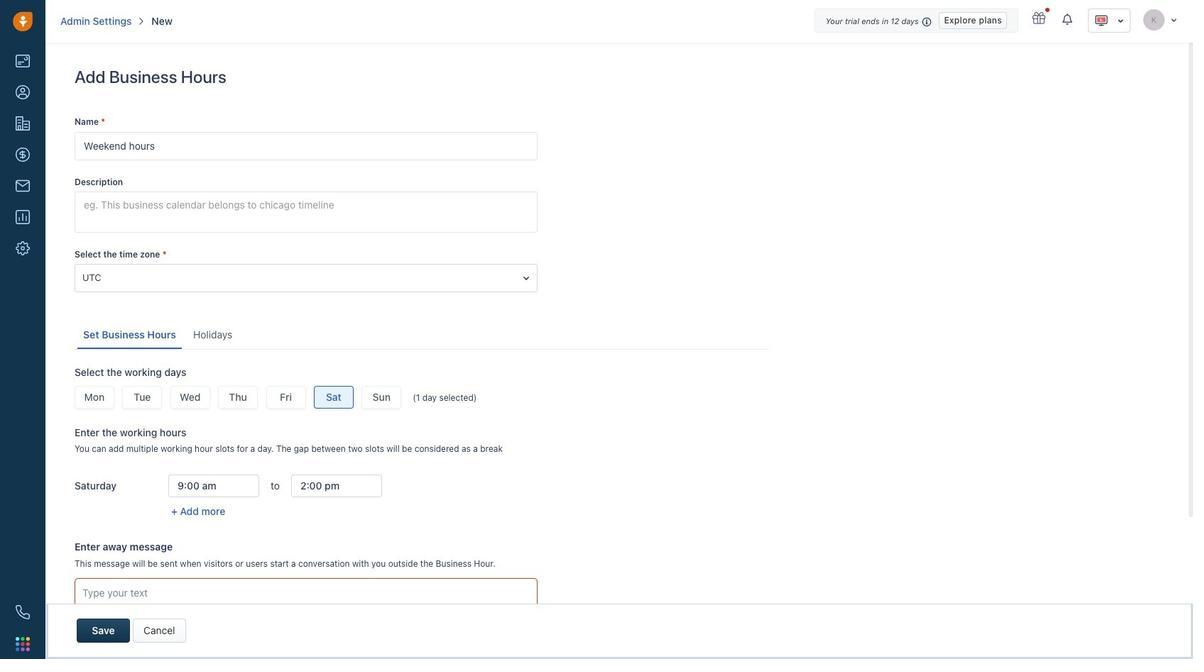 Task type: describe. For each thing, give the bounding box(es) containing it.
freshworks switcher image
[[16, 638, 30, 652]]

eg. Chicago Business hours text field
[[75, 132, 538, 160]]

2 ic_arrow_down image from the left
[[1117, 16, 1124, 26]]



Task type: vqa. For each thing, say whether or not it's contained in the screenshot.
"Start typing..." text field on the top of page
no



Task type: locate. For each thing, give the bounding box(es) containing it.
ic_info_icon image
[[922, 16, 932, 28]]

1 ic_arrow_down image from the left
[[1171, 15, 1178, 24]]

phone image
[[16, 606, 30, 620]]

phone element
[[9, 599, 37, 627]]

ic_arrow_down image
[[1171, 15, 1178, 24], [1117, 16, 1124, 26]]

0 horizontal spatial ic_arrow_down image
[[1117, 16, 1124, 26]]

eg. This business calendar belongs to chicago timeline text field
[[75, 192, 538, 233]]

1 horizontal spatial ic_arrow_down image
[[1171, 15, 1178, 24]]

bell regular image
[[1063, 13, 1074, 26]]

missing translation "unavailable" for locale "en-us" image
[[1095, 13, 1109, 28]]



